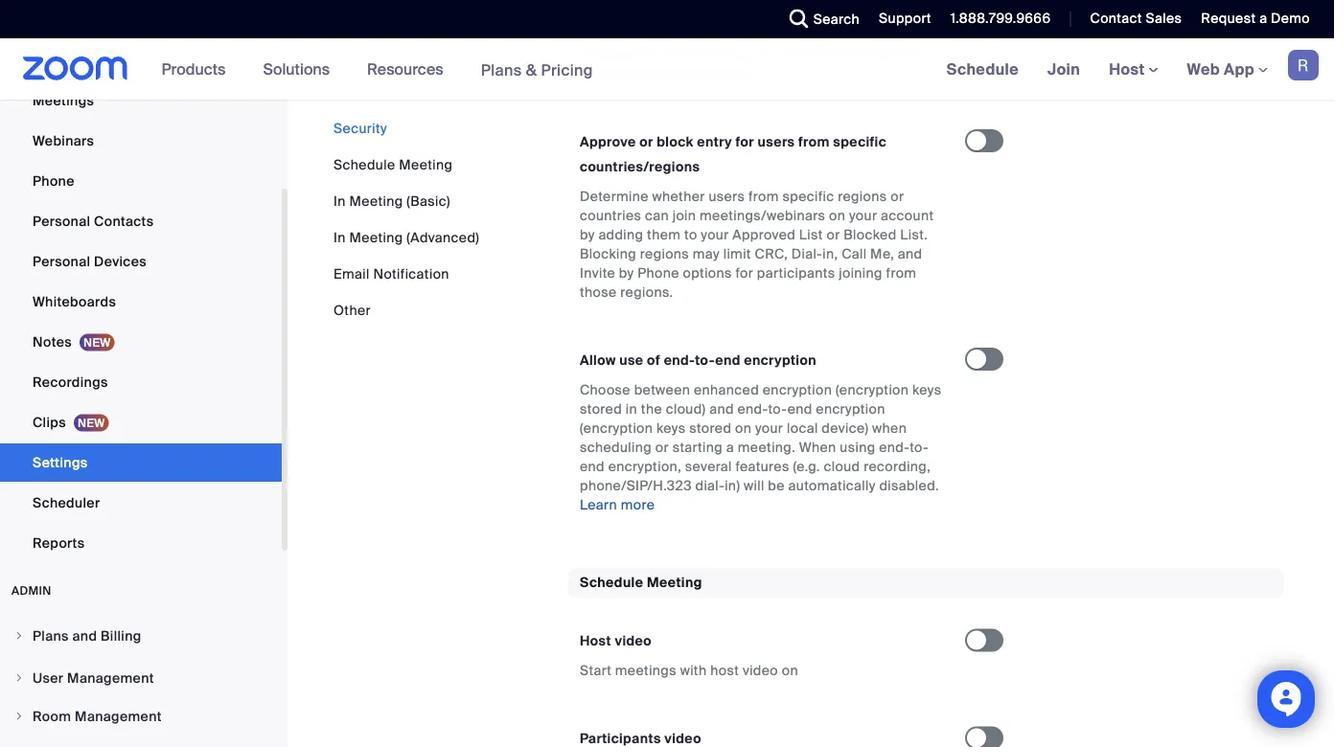 Task type: vqa. For each thing, say whether or not it's contained in the screenshot.
3rd AI from the right
no



Task type: describe. For each thing, give the bounding box(es) containing it.
and inside choose between enhanced encryption (encryption keys stored in the cloud) and end-to-end encryption (encryption keys stored on your local device) when scheduling or starting a meeting. when using end-to- end encryption, several features (e.g. cloud recording, phone/sip/h.323 dial-in) will be automatically disabled. learn more
[[709, 400, 734, 418]]

entry
[[697, 133, 732, 150]]

meeting for in meeting (basic) link
[[349, 192, 403, 210]]

join
[[1048, 59, 1080, 79]]

several
[[685, 458, 732, 475]]

phone inside determine whether users from specific regions or countries can join meetings/webinars on your account by adding them to your approved list or blocked list. blocking regions may limit crc, dial-in, call me, and invite by phone options for participants joining from those regions.
[[638, 264, 679, 282]]

settings link
[[0, 444, 282, 482]]

billing
[[101, 627, 141, 645]]

learn more link
[[580, 496, 655, 514]]

products button
[[162, 38, 234, 100]]

user
[[33, 670, 64, 687]]

schedule inside 'menu bar'
[[334, 156, 395, 173]]

&
[[526, 60, 537, 80]]

specific inside approve or block entry for users from specific countries/regions
[[833, 133, 887, 150]]

with
[[680, 662, 707, 680]]

other
[[334, 301, 371, 319]]

in for in meeting (basic)
[[334, 192, 346, 210]]

in meeting (advanced) link
[[334, 229, 479, 246]]

the
[[641, 400, 662, 418]]

and inside menu item
[[72, 627, 97, 645]]

a inside choose between enhanced encryption (encryption keys stored in the cloud) and end-to-end encryption (encryption keys stored on your local device) when scheduling or starting a meeting. when using end-to- end encryption, several features (e.g. cloud recording, phone/sip/h.323 dial-in) will be automatically disabled. learn more
[[726, 438, 734, 456]]

0 horizontal spatial (encryption
[[580, 419, 653, 437]]

plans and billing
[[33, 627, 141, 645]]

in meeting (advanced)
[[334, 229, 479, 246]]

1 vertical spatial by
[[619, 264, 634, 282]]

notes
[[33, 333, 72, 351]]

from inside the participants need to authenticate prior to joining meetings from web client
[[645, 65, 675, 82]]

client
[[709, 65, 745, 82]]

management for room management
[[75, 708, 162, 726]]

local
[[787, 419, 818, 437]]

0 vertical spatial end
[[715, 351, 741, 369]]

me,
[[870, 245, 894, 263]]

web app button
[[1187, 59, 1268, 79]]

meeting for in meeting (advanced) link
[[349, 229, 403, 246]]

plans for plans and billing
[[33, 627, 69, 645]]

1 horizontal spatial schedule meeting
[[580, 574, 702, 592]]

host for host
[[1109, 59, 1149, 79]]

your inside choose between enhanced encryption (encryption keys stored in the cloud) and end-to-end encryption (encryption keys stored on your local device) when scheduling or starting a meeting. when using end-to- end encryption, several features (e.g. cloud recording, phone/sip/h.323 dial-in) will be automatically disabled. learn more
[[755, 419, 783, 437]]

support
[[879, 10, 931, 27]]

meetings link
[[0, 81, 282, 120]]

1.888.799.9666 button up join
[[936, 0, 1056, 38]]

contacts
[[94, 212, 154, 230]]

1 horizontal spatial end-
[[738, 400, 768, 418]]

personal contacts
[[33, 212, 154, 230]]

admin
[[12, 584, 52, 599]]

clips link
[[0, 404, 282, 442]]

email notification link
[[334, 265, 449, 283]]

or inside choose between enhanced encryption (encryption keys stored in the cloud) and end-to-end encryption (encryption keys stored on your local device) when scheduling or starting a meeting. when using end-to- end encryption, several features (e.g. cloud recording, phone/sip/h.323 dial-in) will be automatically disabled. learn more
[[655, 438, 669, 456]]

2 vertical spatial encryption
[[816, 400, 885, 418]]

email notification
[[334, 265, 449, 283]]

management for user management
[[67, 670, 154, 687]]

when
[[799, 438, 836, 456]]

choose between enhanced encryption (encryption keys stored in the cloud) and end-to-end encryption (encryption keys stored on your local device) when scheduling or starting a meeting. when using end-to- end encryption, several features (e.g. cloud recording, phone/sip/h.323 dial-in) will be automatically disabled. learn more
[[580, 381, 942, 514]]

1 vertical spatial video
[[743, 662, 778, 680]]

pricing
[[541, 60, 593, 80]]

scheduler link
[[0, 484, 282, 522]]

reports
[[33, 534, 85, 552]]

the
[[580, 45, 604, 63]]

start
[[580, 662, 612, 680]]

participants inside determine whether users from specific regions or countries can join meetings/webinars on your account by adding them to your approved list or blocked list. blocking regions may limit crc, dial-in, call me, and invite by phone options for participants joining from those regions.
[[757, 264, 835, 282]]

approve or block entry for users from specific countries/regions
[[580, 133, 887, 175]]

admin menu menu
[[0, 618, 282, 748]]

0 horizontal spatial your
[[701, 226, 729, 243]]

webinars
[[33, 132, 94, 150]]

blocked
[[844, 226, 897, 243]]

1.888.799.9666
[[951, 10, 1051, 27]]

prior
[[829, 45, 860, 63]]

in)
[[725, 477, 740, 494]]

personal contacts link
[[0, 202, 282, 241]]

0 vertical spatial end-
[[664, 351, 695, 369]]

personal menu menu
[[0, 1, 282, 565]]

whiteboards
[[33, 293, 116, 311]]

crc,
[[755, 245, 788, 263]]

user management menu item
[[0, 660, 282, 697]]

products
[[162, 59, 226, 79]]

in for in meeting (advanced)
[[334, 229, 346, 246]]

to inside determine whether users from specific regions or countries can join meetings/webinars on your account by adding them to your approved list or blocked list. blocking regions may limit crc, dial-in, call me, and invite by phone options for participants joining from those regions.
[[684, 226, 697, 243]]

meetings/webinars
[[700, 206, 826, 224]]

personal devices link
[[0, 243, 282, 281]]

0 horizontal spatial keys
[[657, 419, 686, 437]]

and inside determine whether users from specific regions or countries can join meetings/webinars on your account by adding them to your approved list or blocked list. blocking regions may limit crc, dial-in, call me, and invite by phone options for participants joining from those regions.
[[898, 245, 923, 263]]

join
[[673, 206, 696, 224]]

scheduler
[[33, 494, 100, 512]]

solutions
[[263, 59, 330, 79]]

host video
[[580, 632, 652, 650]]

encryption,
[[608, 458, 682, 475]]

on inside the schedule meeting element
[[782, 662, 798, 680]]

host
[[710, 662, 739, 680]]

meetings
[[33, 92, 94, 109]]

invite
[[580, 264, 615, 282]]

web app
[[1187, 59, 1255, 79]]

contact sales
[[1090, 10, 1182, 27]]

on inside determine whether users from specific regions or countries can join meetings/webinars on your account by adding them to your approved list or blocked list. blocking regions may limit crc, dial-in, call me, and invite by phone options for participants joining from those regions.
[[829, 206, 846, 224]]

(basic)
[[407, 192, 450, 210]]

personal for personal contacts
[[33, 212, 90, 230]]

side navigation navigation
[[0, 1, 288, 748]]

recordings link
[[0, 363, 282, 402]]

from inside approve or block entry for users from specific countries/regions
[[798, 133, 830, 150]]

2 vertical spatial end
[[580, 458, 605, 475]]

2 vertical spatial end-
[[879, 438, 910, 456]]

1.888.799.9666 button up schedule 'link' at the right of the page
[[951, 10, 1051, 27]]

need
[[689, 45, 723, 63]]

web
[[679, 65, 706, 82]]

right image for user management
[[13, 673, 25, 684]]

those
[[580, 283, 617, 301]]

more
[[621, 496, 655, 514]]

blocking
[[580, 245, 636, 263]]

whether
[[652, 187, 705, 205]]

resources button
[[367, 38, 452, 100]]

allow use of end-to-end encryption
[[580, 351, 817, 369]]

participants inside the participants need to authenticate prior to joining meetings from web client
[[608, 45, 686, 63]]

or up 'account'
[[891, 187, 904, 205]]

in meeting (basic)
[[334, 192, 450, 210]]

zoom logo image
[[23, 57, 128, 81]]

0 vertical spatial stored
[[580, 400, 622, 418]]

resources
[[367, 59, 443, 79]]

dial-
[[695, 477, 725, 494]]

cloud)
[[666, 400, 706, 418]]

list.
[[900, 226, 928, 243]]

search button
[[775, 0, 865, 38]]

determine whether users from specific regions or countries can join meetings/webinars on your account by adding them to your approved list or blocked list. blocking regions may limit crc, dial-in, call me, and invite by phone options for participants joining from those regions.
[[580, 187, 934, 301]]

0 horizontal spatial by
[[580, 226, 595, 243]]



Task type: locate. For each thing, give the bounding box(es) containing it.
right image down admin on the bottom left of page
[[13, 631, 25, 642]]

1 horizontal spatial on
[[782, 662, 798, 680]]

2 personal from the top
[[33, 253, 90, 270]]

2 vertical spatial schedule
[[580, 574, 644, 592]]

options
[[683, 264, 732, 282]]

0 vertical spatial video
[[615, 632, 652, 650]]

0 horizontal spatial host
[[580, 632, 611, 650]]

to-
[[695, 351, 715, 369], [768, 400, 788, 418], [910, 438, 929, 456]]

stored down 'choose'
[[580, 400, 622, 418]]

2 horizontal spatial to-
[[910, 438, 929, 456]]

0 vertical spatial meetings
[[580, 65, 641, 82]]

in meeting (basic) link
[[334, 192, 450, 210]]

1 vertical spatial personal
[[33, 253, 90, 270]]

(advanced)
[[407, 229, 479, 246]]

(encryption up when
[[836, 381, 909, 399]]

1 vertical spatial regions
[[640, 245, 689, 263]]

app
[[1224, 59, 1255, 79]]

start meetings with host video on
[[580, 662, 798, 680]]

phone down webinars
[[33, 172, 75, 190]]

1 horizontal spatial host
[[1109, 59, 1149, 79]]

meetings navigation
[[932, 38, 1334, 101]]

to- up enhanced
[[695, 351, 715, 369]]

use
[[619, 351, 644, 369]]

1 horizontal spatial stored
[[689, 419, 732, 437]]

schedule down 1.888.799.9666 at the right of the page
[[947, 59, 1019, 79]]

starting
[[673, 438, 723, 456]]

1 personal from the top
[[33, 212, 90, 230]]

0 vertical spatial phone
[[33, 172, 75, 190]]

recordings
[[33, 373, 108, 391]]

end
[[715, 351, 741, 369], [788, 400, 812, 418], [580, 458, 605, 475]]

1 horizontal spatial schedule
[[580, 574, 644, 592]]

regions up blocked
[[838, 187, 887, 205]]

1 vertical spatial schedule
[[334, 156, 395, 173]]

end- down enhanced
[[738, 400, 768, 418]]

web
[[1187, 59, 1220, 79]]

1 vertical spatial and
[[709, 400, 734, 418]]

to
[[726, 45, 739, 63], [863, 45, 876, 63], [684, 226, 697, 243]]

1 vertical spatial keys
[[657, 419, 686, 437]]

may
[[693, 245, 720, 263]]

list
[[799, 226, 823, 243]]

specific
[[833, 133, 887, 150], [783, 187, 834, 205]]

when
[[872, 419, 907, 437]]

0 horizontal spatial users
[[709, 187, 745, 205]]

webinars link
[[0, 122, 282, 160]]

meeting up host video
[[647, 574, 702, 592]]

block
[[657, 133, 694, 150]]

product information navigation
[[147, 38, 608, 101]]

1 horizontal spatial to
[[726, 45, 739, 63]]

whiteboards link
[[0, 283, 282, 321]]

plans inside 'product information' "navigation"
[[481, 60, 522, 80]]

on right host
[[782, 662, 798, 680]]

1 for from the top
[[736, 133, 754, 150]]

to- up recording,
[[910, 438, 929, 456]]

1 vertical spatial on
[[735, 419, 752, 437]]

schedule link
[[932, 38, 1033, 100]]

countries/regions
[[580, 158, 700, 175]]

regions down them
[[640, 245, 689, 263]]

0 horizontal spatial video
[[615, 632, 652, 650]]

host down contact sales
[[1109, 59, 1149, 79]]

from
[[645, 65, 675, 82], [798, 133, 830, 150], [749, 187, 779, 205], [886, 264, 917, 282]]

0 horizontal spatial end
[[580, 458, 605, 475]]

or up in,
[[827, 226, 840, 243]]

on inside choose between enhanced encryption (encryption keys stored in the cloud) and end-to-end encryption (encryption keys stored on your local device) when scheduling or starting a meeting. when using end-to- end encryption, several features (e.g. cloud recording, phone/sip/h.323 dial-in) will be automatically disabled. learn more
[[735, 419, 752, 437]]

request a demo link
[[1187, 0, 1334, 38], [1201, 10, 1310, 27]]

meeting up "email notification" link
[[349, 229, 403, 246]]

plans and billing menu item
[[0, 618, 282, 658]]

personal up the whiteboards
[[33, 253, 90, 270]]

your
[[849, 206, 877, 224], [701, 226, 729, 243], [755, 419, 783, 437]]

host for host video
[[580, 632, 611, 650]]

adding
[[598, 226, 644, 243]]

0 vertical spatial plans
[[481, 60, 522, 80]]

to- up the local
[[768, 400, 788, 418]]

3 right image from the top
[[13, 711, 25, 723]]

0 vertical spatial personal
[[33, 212, 90, 230]]

0 vertical spatial host
[[1109, 59, 1149, 79]]

0 horizontal spatial plans
[[33, 627, 69, 645]]

and left billing
[[72, 627, 97, 645]]

support link
[[865, 0, 936, 38], [879, 10, 931, 27]]

1 horizontal spatial and
[[709, 400, 734, 418]]

room
[[33, 708, 71, 726]]

end-
[[664, 351, 695, 369], [738, 400, 768, 418], [879, 438, 910, 456]]

stored up the starting
[[689, 419, 732, 437]]

0 horizontal spatial phone
[[33, 172, 75, 190]]

to down join
[[684, 226, 697, 243]]

video up start meetings with host video on
[[615, 632, 652, 650]]

using
[[840, 438, 876, 456]]

or
[[640, 133, 653, 150], [891, 187, 904, 205], [827, 226, 840, 243], [655, 438, 669, 456]]

1 in from the top
[[334, 192, 346, 210]]

countries
[[580, 206, 642, 224]]

1 vertical spatial a
[[726, 438, 734, 456]]

0 vertical spatial participants
[[608, 45, 686, 63]]

them
[[647, 226, 681, 243]]

1 horizontal spatial video
[[743, 662, 778, 680]]

0 vertical spatial to-
[[695, 351, 715, 369]]

call
[[842, 245, 867, 263]]

meetings inside the participants need to authenticate prior to joining meetings from web client
[[580, 65, 641, 82]]

between
[[634, 381, 690, 399]]

to right prior at the top right of page
[[863, 45, 876, 63]]

management up room management
[[67, 670, 154, 687]]

devices
[[94, 253, 147, 270]]

schedule inside 'link'
[[947, 59, 1019, 79]]

specific up list
[[783, 187, 834, 205]]

banner containing products
[[0, 38, 1334, 101]]

of
[[647, 351, 660, 369]]

0 horizontal spatial to
[[684, 226, 697, 243]]

or up encryption, on the bottom of page
[[655, 438, 669, 456]]

end down scheduling
[[580, 458, 605, 475]]

choose
[[580, 381, 631, 399]]

approved
[[733, 226, 796, 243]]

0 vertical spatial in
[[334, 192, 346, 210]]

users up meetings/webinars in the right top of the page
[[709, 187, 745, 205]]

scheduling
[[580, 438, 652, 456]]

banner
[[0, 38, 1334, 101]]

0 horizontal spatial a
[[726, 438, 734, 456]]

meeting inside the schedule meeting element
[[647, 574, 702, 592]]

request
[[1201, 10, 1256, 27]]

1 horizontal spatial to-
[[768, 400, 788, 418]]

2 for from the top
[[736, 264, 754, 282]]

0 horizontal spatial schedule
[[334, 156, 395, 173]]

0 vertical spatial on
[[829, 206, 846, 224]]

plans left &
[[481, 60, 522, 80]]

1 vertical spatial joining
[[839, 264, 883, 282]]

schedule down security link
[[334, 156, 395, 173]]

schedule meeting
[[334, 156, 453, 173], [580, 574, 702, 592]]

host up start at the left bottom of the page
[[580, 632, 611, 650]]

participants down the dial-
[[757, 264, 835, 282]]

schedule up host video
[[580, 574, 644, 592]]

1 vertical spatial plans
[[33, 627, 69, 645]]

management
[[67, 670, 154, 687], [75, 708, 162, 726]]

and down list.
[[898, 245, 923, 263]]

1 vertical spatial meetings
[[615, 662, 677, 680]]

0 vertical spatial keys
[[913, 381, 942, 399]]

personal up the personal devices
[[33, 212, 90, 230]]

0 vertical spatial management
[[67, 670, 154, 687]]

for inside determine whether users from specific regions or countries can join meetings/webinars on your account by adding them to your approved list or blocked list. blocking regions may limit crc, dial-in, call me, and invite by phone options for participants joining from those regions.
[[736, 264, 754, 282]]

encryption
[[744, 351, 817, 369], [763, 381, 832, 399], [816, 400, 885, 418]]

1 horizontal spatial your
[[755, 419, 783, 437]]

to up client
[[726, 45, 739, 63]]

2 horizontal spatial end-
[[879, 438, 910, 456]]

or up 'countries/regions'
[[640, 133, 653, 150]]

solutions button
[[263, 38, 338, 100]]

by up blocking
[[580, 226, 595, 243]]

for down limit
[[736, 264, 754, 282]]

management down user management menu item
[[75, 708, 162, 726]]

or inside approve or block entry for users from specific countries/regions
[[640, 133, 653, 150]]

right image for plans and billing
[[13, 631, 25, 642]]

your up meeting.
[[755, 419, 783, 437]]

stored
[[580, 400, 622, 418], [689, 419, 732, 437]]

0 vertical spatial schedule
[[947, 59, 1019, 79]]

0 vertical spatial by
[[580, 226, 595, 243]]

end up enhanced
[[715, 351, 741, 369]]

1 vertical spatial (encryption
[[580, 419, 653, 437]]

encryption up enhanced
[[744, 351, 817, 369]]

2 vertical spatial on
[[782, 662, 798, 680]]

right image inside plans and billing menu item
[[13, 631, 25, 642]]

on up blocked
[[829, 206, 846, 224]]

2 vertical spatial to-
[[910, 438, 929, 456]]

can
[[645, 206, 669, 224]]

notification
[[373, 265, 449, 283]]

1 vertical spatial users
[[709, 187, 745, 205]]

meetings down the
[[580, 65, 641, 82]]

2 horizontal spatial to
[[863, 45, 876, 63]]

users inside determine whether users from specific regions or countries can join meetings/webinars on your account by adding them to your approved list or blocked list. blocking regions may limit crc, dial-in, call me, and invite by phone options for participants joining from those regions.
[[709, 187, 745, 205]]

profile picture image
[[1288, 50, 1319, 81]]

2 horizontal spatial your
[[849, 206, 877, 224]]

a up the "several"
[[726, 438, 734, 456]]

a
[[1260, 10, 1268, 27], [726, 438, 734, 456]]

end- up recording,
[[879, 438, 910, 456]]

menu bar
[[334, 119, 479, 320]]

1 horizontal spatial keys
[[913, 381, 942, 399]]

1 horizontal spatial participants
[[757, 264, 835, 282]]

joining down the support
[[880, 45, 924, 63]]

by down blocking
[[619, 264, 634, 282]]

schedule meeting element
[[568, 568, 1283, 748]]

0 horizontal spatial participants
[[608, 45, 686, 63]]

1 horizontal spatial end
[[715, 351, 741, 369]]

keys up recording,
[[913, 381, 942, 399]]

1 vertical spatial encryption
[[763, 381, 832, 399]]

1 horizontal spatial regions
[[838, 187, 887, 205]]

specific up 'account'
[[833, 133, 887, 150]]

0 vertical spatial specific
[[833, 133, 887, 150]]

participants
[[608, 45, 686, 63], [757, 264, 835, 282]]

keys down cloud)
[[657, 419, 686, 437]]

(encryption up scheduling
[[580, 419, 653, 437]]

0 vertical spatial regions
[[838, 187, 887, 205]]

join link
[[1033, 38, 1095, 100]]

0 horizontal spatial schedule meeting
[[334, 156, 453, 173]]

host inside meetings navigation
[[1109, 59, 1149, 79]]

0 vertical spatial encryption
[[744, 351, 817, 369]]

2 in from the top
[[334, 229, 346, 246]]

search
[[814, 10, 860, 28]]

reports link
[[0, 524, 282, 563]]

menu bar containing security
[[334, 119, 479, 320]]

meeting up (basic)
[[399, 156, 453, 173]]

0 horizontal spatial end-
[[664, 351, 695, 369]]

plans & pricing
[[481, 60, 593, 80]]

0 horizontal spatial regions
[[640, 245, 689, 263]]

regions
[[838, 187, 887, 205], [640, 245, 689, 263]]

right image
[[13, 631, 25, 642], [13, 673, 25, 684], [13, 711, 25, 723]]

in down schedule meeting link at the top
[[334, 192, 346, 210]]

1 vertical spatial phone
[[638, 264, 679, 282]]

0 vertical spatial and
[[898, 245, 923, 263]]

meeting for schedule meeting link at the top
[[399, 156, 453, 173]]

a left demo
[[1260, 10, 1268, 27]]

1 horizontal spatial a
[[1260, 10, 1268, 27]]

room management menu item
[[0, 699, 282, 735]]

0 horizontal spatial to-
[[695, 351, 715, 369]]

video right host
[[743, 662, 778, 680]]

phone link
[[0, 162, 282, 200]]

plans
[[481, 60, 522, 80], [33, 627, 69, 645]]

host button
[[1109, 59, 1158, 79]]

clips
[[33, 414, 66, 431]]

be
[[768, 477, 785, 494]]

right image left the user on the left
[[13, 673, 25, 684]]

1 vertical spatial to-
[[768, 400, 788, 418]]

0 vertical spatial schedule meeting
[[334, 156, 453, 173]]

1 right image from the top
[[13, 631, 25, 642]]

in up email
[[334, 229, 346, 246]]

plans for plans & pricing
[[481, 60, 522, 80]]

encryption up device)
[[816, 400, 885, 418]]

joining inside determine whether users from specific regions or countries can join meetings/webinars on your account by adding them to your approved list or blocked list. blocking regions may limit crc, dial-in, call me, and invite by phone options for participants joining from those regions.
[[839, 264, 883, 282]]

plans inside menu item
[[33, 627, 69, 645]]

1 vertical spatial in
[[334, 229, 346, 246]]

device)
[[822, 419, 869, 437]]

joining down call
[[839, 264, 883, 282]]

automatically
[[788, 477, 876, 494]]

authenticate
[[743, 45, 825, 63]]

your up may at the right top of the page
[[701, 226, 729, 243]]

end up the local
[[788, 400, 812, 418]]

1 vertical spatial end
[[788, 400, 812, 418]]

schedule meeting inside 'menu bar'
[[334, 156, 453, 173]]

cloud
[[824, 458, 860, 475]]

by
[[580, 226, 595, 243], [619, 264, 634, 282]]

users inside approve or block entry for users from specific countries/regions
[[758, 133, 795, 150]]

1 horizontal spatial phone
[[638, 264, 679, 282]]

specific inside determine whether users from specific regions or countries can join meetings/webinars on your account by adding them to your approved list or blocked list. blocking regions may limit crc, dial-in, call me, and invite by phone options for participants joining from those regions.
[[783, 187, 834, 205]]

right image for room management
[[13, 711, 25, 723]]

plans up the user on the left
[[33, 627, 69, 645]]

email
[[334, 265, 370, 283]]

will
[[744, 477, 765, 494]]

users right entry
[[758, 133, 795, 150]]

on up meeting.
[[735, 419, 752, 437]]

2 vertical spatial right image
[[13, 711, 25, 723]]

approve
[[580, 133, 636, 150]]

limit
[[723, 245, 751, 263]]

0 horizontal spatial on
[[735, 419, 752, 437]]

1 vertical spatial your
[[701, 226, 729, 243]]

for inside approve or block entry for users from specific countries/regions
[[736, 133, 754, 150]]

participants up web
[[608, 45, 686, 63]]

meeting down schedule meeting link at the top
[[349, 192, 403, 210]]

joining inside the participants need to authenticate prior to joining meetings from web client
[[880, 45, 924, 63]]

end- right of
[[664, 351, 695, 369]]

right image inside room management menu item
[[13, 711, 25, 723]]

1 vertical spatial host
[[580, 632, 611, 650]]

request a demo
[[1201, 10, 1310, 27]]

0 horizontal spatial and
[[72, 627, 97, 645]]

security
[[334, 119, 387, 137]]

for
[[736, 133, 754, 150], [736, 264, 754, 282]]

phone inside "link"
[[33, 172, 75, 190]]

your up blocked
[[849, 206, 877, 224]]

other link
[[334, 301, 371, 319]]

meetings down host video
[[615, 662, 677, 680]]

for right entry
[[736, 133, 754, 150]]

allow
[[580, 351, 616, 369]]

2 vertical spatial your
[[755, 419, 783, 437]]

0 vertical spatial users
[[758, 133, 795, 150]]

2 horizontal spatial end
[[788, 400, 812, 418]]

0 vertical spatial (encryption
[[836, 381, 909, 399]]

encryption up the local
[[763, 381, 832, 399]]

schedule meeting up in meeting (basic)
[[334, 156, 453, 173]]

learn
[[580, 496, 617, 514]]

0 vertical spatial your
[[849, 206, 877, 224]]

2 right image from the top
[[13, 673, 25, 684]]

meetings inside the schedule meeting element
[[615, 662, 677, 680]]

phone up regions.
[[638, 264, 679, 282]]

account
[[881, 206, 934, 224]]

in
[[626, 400, 637, 418]]

contact
[[1090, 10, 1142, 27]]

host inside the schedule meeting element
[[580, 632, 611, 650]]

1 vertical spatial schedule meeting
[[580, 574, 702, 592]]

schedule meeting up host video
[[580, 574, 702, 592]]

phone/sip/h.323
[[580, 477, 692, 494]]

and down enhanced
[[709, 400, 734, 418]]

joining
[[880, 45, 924, 63], [839, 264, 883, 282]]

0 vertical spatial a
[[1260, 10, 1268, 27]]

right image inside user management menu item
[[13, 673, 25, 684]]

2 horizontal spatial on
[[829, 206, 846, 224]]

personal for personal devices
[[33, 253, 90, 270]]

1 horizontal spatial users
[[758, 133, 795, 150]]

1 horizontal spatial by
[[619, 264, 634, 282]]

1 vertical spatial specific
[[783, 187, 834, 205]]

1 vertical spatial participants
[[757, 264, 835, 282]]

right image left room
[[13, 711, 25, 723]]

determine
[[580, 187, 649, 205]]



